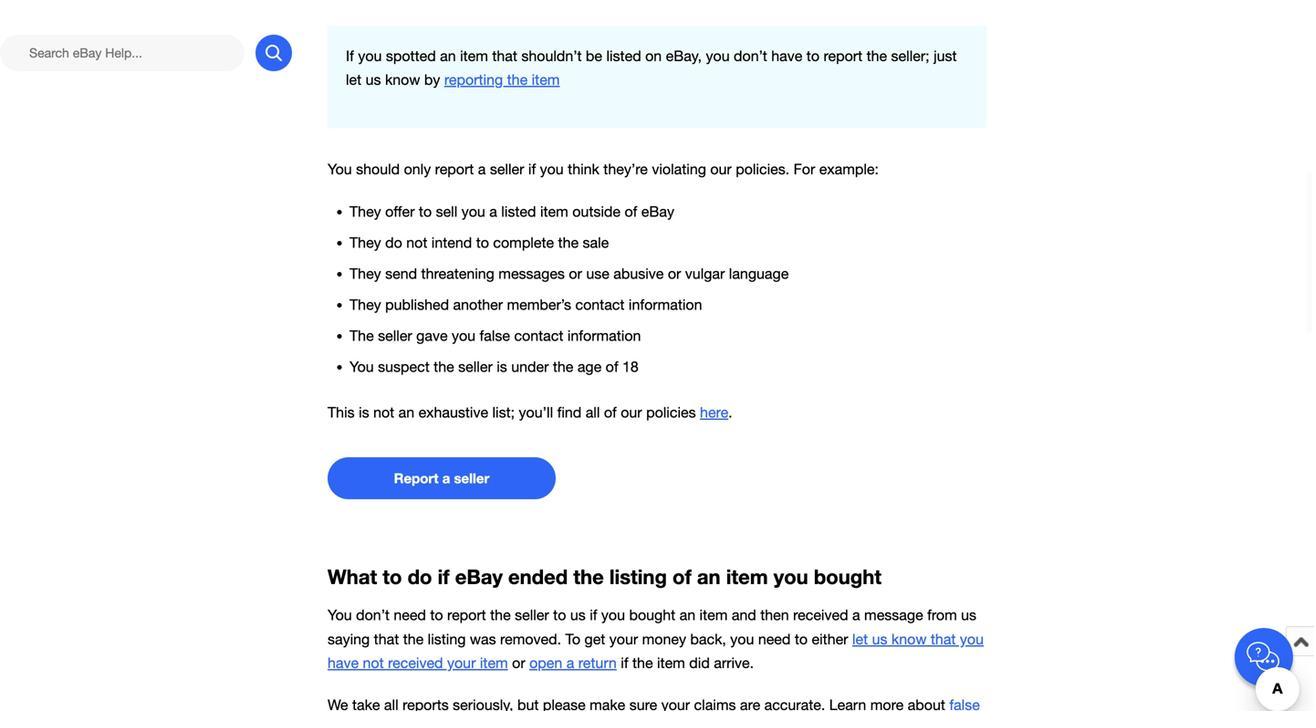 Task type: locate. For each thing, give the bounding box(es) containing it.
0 horizontal spatial that
[[374, 631, 399, 648]]

0 vertical spatial your
[[610, 631, 638, 648]]

received inside "you don't need to report the seller to us if you bought an item and then received a message from us saying that the listing was removed. to get your money back, you need to either"
[[793, 607, 849, 624]]

to inside if you spotted an item that shouldn't be listed on ebay, you don't have to report the seller; just let us know by
[[807, 48, 820, 64]]

of for all
[[604, 404, 617, 421]]

us down you spotted
[[366, 71, 381, 88]]

your down was
[[447, 654, 476, 671]]

1 horizontal spatial received
[[793, 607, 849, 624]]

if you spotted an item that shouldn't be listed on ebay, you don't have to report the seller; just let us know by
[[346, 48, 957, 88]]

know down you spotted
[[385, 71, 420, 88]]

listing
[[610, 565, 667, 589], [428, 631, 466, 648]]

seller inside "you don't need to report the seller to us if you bought an item and then received a message from us saying that the listing was removed. to get your money back, you need to either"
[[515, 607, 549, 624]]

to
[[807, 48, 820, 64], [419, 203, 432, 220], [476, 234, 489, 251], [383, 565, 402, 589], [430, 607, 443, 624], [553, 607, 566, 624], [795, 631, 808, 648]]

they
[[350, 203, 381, 220], [350, 234, 381, 251], [350, 265, 381, 282], [350, 296, 381, 313]]

received
[[793, 607, 849, 624], [388, 654, 443, 671]]

know inside if you spotted an item that shouldn't be listed on ebay, you don't have to report the seller; just let us know by
[[385, 71, 420, 88]]

open a return link
[[530, 654, 617, 671]]

back,
[[691, 631, 727, 648]]

ebay left ended at the bottom of page
[[455, 565, 503, 589]]

0 vertical spatial information
[[629, 296, 702, 313]]

not right this
[[373, 404, 395, 421]]

0 horizontal spatial your
[[447, 654, 476, 671]]

report
[[824, 48, 863, 64], [435, 161, 474, 178], [447, 607, 486, 624]]

complete
[[493, 234, 554, 251]]

do
[[385, 234, 402, 251], [408, 565, 432, 589]]

0 vertical spatial know
[[385, 71, 420, 88]]

let us know that you have not received your item link
[[328, 631, 984, 671]]

received inside the let us know that you have not received your item
[[388, 654, 443, 671]]

0 horizontal spatial know
[[385, 71, 420, 88]]

1 vertical spatial not
[[373, 404, 395, 421]]

1 vertical spatial listing
[[428, 631, 466, 648]]

item inside the let us know that you have not received your item
[[480, 654, 508, 671]]

get
[[585, 631, 606, 648]]

0 horizontal spatial listed
[[501, 203, 536, 220]]

an inside "you don't need to report the seller to us if you bought an item and then received a message from us saying that the listing was removed. to get your money back, you need to either"
[[680, 607, 696, 624]]

1 vertical spatial bought
[[629, 607, 676, 624]]

1 vertical spatial don't
[[356, 607, 390, 624]]

0 horizontal spatial don't
[[356, 607, 390, 624]]

if
[[528, 161, 536, 178], [438, 565, 450, 589], [590, 607, 597, 624], [621, 654, 629, 671]]

listed
[[607, 48, 641, 64], [501, 203, 536, 220]]

age
[[578, 358, 602, 375]]

seller up removed. to
[[515, 607, 549, 624]]

the left seller; just
[[867, 48, 887, 64]]

of left 18
[[606, 358, 619, 375]]

of up "you don't need to report the seller to us if you bought an item and then received a message from us saying that the listing was removed. to get your money back, you need to either"
[[673, 565, 692, 589]]

shouldn't
[[522, 48, 582, 64]]

that up the reporting the item link
[[492, 48, 518, 64]]

1 vertical spatial have
[[328, 654, 359, 671]]

item up back,
[[700, 607, 728, 624]]

seller up they offer to sell you a listed item outside of ebay
[[490, 161, 524, 178]]

1 vertical spatial contact
[[514, 327, 564, 344]]

bought up message
[[814, 565, 882, 589]]

think
[[568, 161, 600, 178]]

1 horizontal spatial know
[[892, 631, 927, 648]]

your
[[610, 631, 638, 648], [447, 654, 476, 671]]

0 horizontal spatial have
[[328, 654, 359, 671]]

a left message
[[853, 607, 860, 624]]

list; you'll
[[492, 404, 553, 421]]

contact down member's
[[514, 327, 564, 344]]

listing left was
[[428, 631, 466, 648]]

item
[[460, 48, 488, 64], [532, 71, 560, 88], [540, 203, 569, 220], [726, 565, 768, 589], [700, 607, 728, 624], [480, 654, 508, 671], [657, 654, 685, 671]]

1 vertical spatial our
[[621, 404, 642, 421]]

report inside if you spotted an item that shouldn't be listed on ebay, you don't have to report the seller; just let us know by
[[824, 48, 863, 64]]

contact down the use abusive
[[576, 296, 625, 313]]

1 vertical spatial ebay
[[455, 565, 503, 589]]

0 horizontal spatial let
[[346, 71, 362, 88]]

is left under
[[497, 358, 507, 375]]

0 vertical spatial do
[[385, 234, 402, 251]]

1 horizontal spatial let
[[853, 631, 868, 648]]

let right either
[[853, 631, 868, 648]]

know down message
[[892, 631, 927, 648]]

received down "need"
[[388, 654, 443, 671]]

they for they published another member's contact information
[[350, 296, 381, 313]]

you
[[706, 48, 730, 64], [540, 161, 564, 178], [462, 203, 485, 220], [452, 327, 476, 344], [774, 565, 809, 589], [602, 607, 625, 624], [960, 631, 984, 648]]

is
[[497, 358, 507, 375], [359, 404, 369, 421]]

0 vertical spatial not
[[406, 234, 428, 251]]

0 vertical spatial our
[[711, 161, 732, 178]]

need
[[394, 607, 426, 624]]

our right all
[[621, 404, 642, 421]]

or left vulgar
[[668, 265, 681, 282]]

18
[[623, 358, 639, 375]]

item down was
[[480, 654, 508, 671]]

our
[[711, 161, 732, 178], [621, 404, 642, 421]]

let inside if you spotted an item that shouldn't be listed on ebay, you don't have to report the seller; just let us know by
[[346, 71, 362, 88]]

us down message
[[872, 631, 888, 648]]

did arrive.
[[689, 654, 754, 671]]

of for age
[[606, 358, 619, 375]]

don't up saying
[[356, 607, 390, 624]]

0 horizontal spatial received
[[388, 654, 443, 671]]

0 vertical spatial contact
[[576, 296, 625, 313]]

2 horizontal spatial that
[[931, 631, 956, 648]]

1 horizontal spatial bought
[[814, 565, 882, 589]]

on
[[646, 48, 662, 64]]

4 they from the top
[[350, 296, 381, 313]]

either
[[812, 631, 849, 648]]

0 vertical spatial you
[[328, 161, 352, 178]]

item up and
[[726, 565, 768, 589]]

the right ended at the bottom of page
[[574, 565, 604, 589]]

0 vertical spatial ebay
[[642, 203, 675, 220]]

that down from
[[931, 631, 956, 648]]

not for intend
[[406, 234, 428, 251]]

us
[[366, 71, 381, 88], [570, 607, 586, 624], [961, 607, 977, 624], [872, 631, 888, 648]]

do up "need"
[[408, 565, 432, 589]]

you
[[328, 161, 352, 178], [350, 358, 374, 375], [328, 607, 352, 624]]

member's
[[507, 296, 572, 313]]

2 vertical spatial you
[[328, 607, 352, 624]]

you inside "you don't need to report the seller to us if you bought an item and then received a message from us saying that the listing was removed. to get your money back, you need to either"
[[328, 607, 352, 624]]

if inside "you don't need to report the seller to us if you bought an item and then received a message from us saying that the listing was removed. to get your money back, you need to either"
[[590, 607, 597, 624]]

1 horizontal spatial have
[[772, 48, 803, 64]]

have
[[772, 48, 803, 64], [328, 654, 359, 671]]

a inside "you don't need to report the seller to us if you bought an item and then received a message from us saying that the listing was removed. to get your money back, you need to either"
[[853, 607, 860, 624]]

1 horizontal spatial contact
[[576, 296, 625, 313]]

our right violating
[[711, 161, 732, 178]]

1 horizontal spatial our
[[711, 161, 732, 178]]

1 vertical spatial information
[[568, 327, 641, 344]]

let down 'if'
[[346, 71, 362, 88]]

1 horizontal spatial listing
[[610, 565, 667, 589]]

be
[[586, 48, 603, 64]]

1 vertical spatial report
[[435, 161, 474, 178]]

of right all
[[604, 404, 617, 421]]

they do not intend to complete the sale
[[350, 234, 609, 251]]

do down offer
[[385, 234, 402, 251]]

us up get
[[570, 607, 586, 624]]

ended
[[508, 565, 568, 589]]

don't
[[734, 48, 768, 64], [356, 607, 390, 624]]

2 they from the top
[[350, 234, 381, 251]]

the
[[867, 48, 887, 64], [507, 71, 528, 88], [558, 234, 579, 251], [434, 358, 454, 375], [553, 358, 574, 375], [574, 565, 604, 589], [490, 607, 511, 624], [403, 631, 424, 648], [633, 654, 653, 671]]

0 horizontal spatial listing
[[428, 631, 466, 648]]

listing up "you don't need to report the seller to us if you bought an item and then received a message from us saying that the listing was removed. to get your money back, you need to either"
[[610, 565, 667, 589]]

0 horizontal spatial bought
[[629, 607, 676, 624]]

or right the messages
[[569, 265, 582, 282]]

item down shouldn't
[[532, 71, 560, 88]]

is right this
[[359, 404, 369, 421]]

another
[[453, 296, 503, 313]]

your up or open a return if the item did arrive.
[[610, 631, 638, 648]]

you down the
[[350, 358, 374, 375]]

don't right "ebay,"
[[734, 48, 768, 64]]

2 horizontal spatial or
[[668, 265, 681, 282]]

0 vertical spatial bought
[[814, 565, 882, 589]]

bought
[[814, 565, 882, 589], [629, 607, 676, 624]]

know
[[385, 71, 420, 88], [892, 631, 927, 648]]

0 vertical spatial listed
[[607, 48, 641, 64]]

what to do if ebay ended the listing of an item you bought
[[328, 565, 882, 589]]

0 vertical spatial don't
[[734, 48, 768, 64]]

1 vertical spatial your
[[447, 654, 476, 671]]

open
[[530, 654, 563, 671]]

contact
[[576, 296, 625, 313], [514, 327, 564, 344]]

you should only report a seller if you think they're violating our policies. for example:
[[328, 161, 879, 178]]

1 horizontal spatial is
[[497, 358, 507, 375]]

1 vertical spatial you
[[350, 358, 374, 375]]

know inside the let us know that you have not received your item
[[892, 631, 927, 648]]

1 they from the top
[[350, 203, 381, 220]]

report left seller; just
[[824, 48, 863, 64]]

you left the should
[[328, 161, 352, 178]]

and
[[732, 607, 757, 624]]

not left intend
[[406, 234, 428, 251]]

they for they offer to sell you a listed item outside of ebay
[[350, 203, 381, 220]]

seller down the false
[[458, 358, 493, 375]]

that
[[492, 48, 518, 64], [374, 631, 399, 648], [931, 631, 956, 648]]

0 vertical spatial listing
[[610, 565, 667, 589]]

1 vertical spatial know
[[892, 631, 927, 648]]

information down vulgar
[[629, 296, 702, 313]]

0 vertical spatial let
[[346, 71, 362, 88]]

2 vertical spatial not
[[363, 654, 384, 671]]

not down saying
[[363, 654, 384, 671]]

0 horizontal spatial is
[[359, 404, 369, 421]]

1 horizontal spatial your
[[610, 631, 638, 648]]

item down money
[[657, 654, 685, 671]]

ebay down violating
[[642, 203, 675, 220]]

a inside the report a seller link
[[442, 470, 450, 486]]

a right report at the bottom
[[442, 470, 450, 486]]

return
[[579, 654, 617, 671]]

information up age
[[568, 327, 641, 344]]

you inside the let us know that you have not received your item
[[960, 631, 984, 648]]

of
[[625, 203, 638, 220], [606, 358, 619, 375], [604, 404, 617, 421], [673, 565, 692, 589]]

3 they from the top
[[350, 265, 381, 282]]

listed left on
[[607, 48, 641, 64]]

listed up complete
[[501, 203, 536, 220]]

not
[[406, 234, 428, 251], [373, 404, 395, 421], [363, 654, 384, 671]]

information
[[629, 296, 702, 313], [568, 327, 641, 344]]

1 horizontal spatial that
[[492, 48, 518, 64]]

use abusive
[[586, 265, 664, 282]]

report up was
[[447, 607, 486, 624]]

0 vertical spatial report
[[824, 48, 863, 64]]

saying
[[328, 631, 370, 648]]

1 vertical spatial listed
[[501, 203, 536, 220]]

2 vertical spatial report
[[447, 607, 486, 624]]

that down "need"
[[374, 631, 399, 648]]

0 vertical spatial have
[[772, 48, 803, 64]]

outside
[[573, 203, 621, 220]]

if
[[346, 48, 354, 64]]

item up reporting
[[460, 48, 488, 64]]

1 horizontal spatial don't
[[734, 48, 768, 64]]

you up saying
[[328, 607, 352, 624]]

0 vertical spatial received
[[793, 607, 849, 624]]

report
[[394, 470, 439, 486]]

1 horizontal spatial do
[[408, 565, 432, 589]]

an
[[440, 48, 456, 64], [399, 404, 415, 421], [697, 565, 721, 589], [680, 607, 696, 624]]

received up either
[[793, 607, 849, 624]]

1 vertical spatial received
[[388, 654, 443, 671]]

the inside if you spotted an item that shouldn't be listed on ebay, you don't have to report the seller; just let us know by
[[867, 48, 887, 64]]

that inside "you don't need to report the seller to us if you bought an item and then received a message from us saying that the listing was removed. to get your money back, you need to either"
[[374, 631, 399, 648]]

your inside "you don't need to report the seller to us if you bought an item and then received a message from us saying that the listing was removed. to get your money back, you need to either"
[[610, 631, 638, 648]]

or left open
[[512, 654, 525, 671]]

1 horizontal spatial ebay
[[642, 203, 675, 220]]

1 vertical spatial let
[[853, 631, 868, 648]]

seller
[[490, 161, 524, 178], [378, 327, 412, 344], [458, 358, 493, 375], [454, 470, 490, 486], [515, 607, 549, 624]]

report inside "you don't need to report the seller to us if you bought an item and then received a message from us saying that the listing was removed. to get your money back, you need to either"
[[447, 607, 486, 624]]

they published another member's contact information
[[350, 296, 702, 313]]

a
[[478, 161, 486, 178], [490, 203, 497, 220], [442, 470, 450, 486], [853, 607, 860, 624], [567, 654, 574, 671]]

reporting the item
[[444, 71, 560, 88]]

report right the only
[[435, 161, 474, 178]]

let
[[346, 71, 362, 88], [853, 631, 868, 648]]

let inside the let us know that you have not received your item
[[853, 631, 868, 648]]

1 horizontal spatial listed
[[607, 48, 641, 64]]

bought up money
[[629, 607, 676, 624]]

language
[[729, 265, 789, 282]]



Task type: describe. For each thing, give the bounding box(es) containing it.
false
[[480, 327, 510, 344]]

by
[[424, 71, 440, 88]]

the seller gave you false contact information
[[350, 327, 641, 344]]

your inside the let us know that you have not received your item
[[447, 654, 476, 671]]

have inside the let us know that you have not received your item
[[328, 654, 359, 671]]

gave
[[416, 327, 448, 344]]

don't inside if you spotted an item that shouldn't be listed on ebay, you don't have to report the seller; just let us know by
[[734, 48, 768, 64]]

the left sale on the top left
[[558, 234, 579, 251]]

an inside if you spotted an item that shouldn't be listed on ebay, you don't have to report the seller; just let us know by
[[440, 48, 456, 64]]

find
[[557, 404, 582, 421]]

1 horizontal spatial or
[[569, 265, 582, 282]]

under
[[511, 358, 549, 375]]

or open a return if the item did arrive.
[[508, 654, 754, 671]]

should
[[356, 161, 400, 178]]

you inside "you don't need to report the seller to us if you bought an item and then received a message from us saying that the listing was removed. to get your money back, you need to either"
[[602, 607, 625, 624]]

policies. for
[[736, 161, 815, 178]]

the down "need"
[[403, 631, 424, 648]]

.
[[729, 404, 733, 421]]

listed inside if you spotted an item that shouldn't be listed on ebay, you don't have to report the seller; just let us know by
[[607, 48, 641, 64]]

sale
[[583, 234, 609, 251]]

exhaustive
[[419, 404, 488, 421]]

don't inside "you don't need to report the seller to us if you bought an item and then received a message from us saying that the listing was removed. to get your money back, you need to either"
[[356, 607, 390, 624]]

0 horizontal spatial do
[[385, 234, 402, 251]]

not for an
[[373, 404, 395, 421]]

vulgar
[[685, 265, 725, 282]]

reporting
[[444, 71, 503, 88]]

0 horizontal spatial our
[[621, 404, 642, 421]]

money
[[642, 631, 686, 648]]

you don't need to report the seller to us if you bought an item and then received a message from us saying that the listing was removed. to get your money back, you need to either
[[328, 607, 977, 648]]

the down money
[[633, 654, 653, 671]]

you inside if you spotted an item that shouldn't be listed on ebay, you don't have to report the seller; just let us know by
[[706, 48, 730, 64]]

of for listing
[[673, 565, 692, 589]]

item left outside
[[540, 203, 569, 220]]

was
[[470, 631, 496, 648]]

you for you suspect the seller is under the age of 18
[[350, 358, 374, 375]]

here link
[[700, 404, 729, 421]]

the up was
[[490, 607, 511, 624]]

the
[[350, 327, 374, 344]]

published
[[385, 296, 449, 313]]

from
[[928, 607, 957, 624]]

all
[[586, 404, 600, 421]]

reporting the item link
[[444, 71, 560, 88]]

item inside if you spotted an item that shouldn't be listed on ebay, you don't have to report the seller; just let us know by
[[460, 48, 488, 64]]

violating
[[652, 161, 706, 178]]

you for you don't need to report the seller to us if you bought an item and then received a message from us saying that the listing was removed. to get your money back, you need to either
[[328, 607, 352, 624]]

you need
[[731, 631, 791, 648]]

what
[[328, 565, 377, 589]]

policies
[[646, 404, 696, 421]]

this is not an exhaustive list; you'll find all of our policies here .
[[328, 404, 733, 421]]

report a seller
[[394, 470, 490, 486]]

a up they do not intend to complete the sale
[[490, 203, 497, 220]]

only
[[404, 161, 431, 178]]

the down shouldn't
[[507, 71, 528, 88]]

then
[[761, 607, 789, 624]]

you spotted
[[358, 48, 436, 64]]

you for you should only report a seller if you think they're violating our policies. for example:
[[328, 161, 352, 178]]

they for they send threatening messages or use abusive or vulgar language
[[350, 265, 381, 282]]

the left age
[[553, 358, 574, 375]]

offer
[[385, 203, 415, 220]]

suspect
[[378, 358, 430, 375]]

they offer to sell you a listed item outside of ebay
[[350, 203, 675, 220]]

listing inside "you don't need to report the seller to us if you bought an item and then received a message from us saying that the listing was removed. to get your money back, you need to either"
[[428, 631, 466, 648]]

0 horizontal spatial or
[[512, 654, 525, 671]]

they send threatening messages or use abusive or vulgar language
[[350, 265, 789, 282]]

of right outside
[[625, 203, 638, 220]]

that inside the let us know that you have not received your item
[[931, 631, 956, 648]]

0 horizontal spatial contact
[[514, 327, 564, 344]]

0 horizontal spatial ebay
[[455, 565, 503, 589]]

messages
[[499, 265, 565, 282]]

the down gave
[[434, 358, 454, 375]]

item inside "you don't need to report the seller to us if you bought an item and then received a message from us saying that the listing was removed. to get your money back, you need to either"
[[700, 607, 728, 624]]

they're
[[604, 161, 648, 178]]

1 vertical spatial is
[[359, 404, 369, 421]]

have inside if you spotted an item that shouldn't be listed on ebay, you don't have to report the seller; just let us know by
[[772, 48, 803, 64]]

ebay,
[[666, 48, 702, 64]]

send threatening
[[385, 265, 495, 282]]

Search eBay Help... text field
[[0, 35, 245, 71]]

here
[[700, 404, 729, 421]]

they for they do not intend to complete the sale
[[350, 234, 381, 251]]

seller; just
[[891, 48, 957, 64]]

bought inside "you don't need to report the seller to us if you bought an item and then received a message from us saying that the listing was removed. to get your money back, you need to either"
[[629, 607, 676, 624]]

intend
[[432, 234, 472, 251]]

not inside the let us know that you have not received your item
[[363, 654, 384, 671]]

you suspect the seller is under the age of 18
[[350, 358, 639, 375]]

this
[[328, 404, 355, 421]]

seller up suspect
[[378, 327, 412, 344]]

a right open
[[567, 654, 574, 671]]

report a seller link
[[328, 457, 556, 499]]

sell
[[436, 203, 458, 220]]

message
[[865, 607, 923, 624]]

us inside if you spotted an item that shouldn't be listed on ebay, you don't have to report the seller; just let us know by
[[366, 71, 381, 88]]

example:
[[820, 161, 879, 178]]

let us know that you have not received your item
[[328, 631, 984, 671]]

removed. to
[[500, 631, 581, 648]]

us inside the let us know that you have not received your item
[[872, 631, 888, 648]]

a up they offer to sell you a listed item outside of ebay
[[478, 161, 486, 178]]

0 vertical spatial is
[[497, 358, 507, 375]]

1 vertical spatial do
[[408, 565, 432, 589]]

that inside if you spotted an item that shouldn't be listed on ebay, you don't have to report the seller; just let us know by
[[492, 48, 518, 64]]

seller right report at the bottom
[[454, 470, 490, 486]]

us right from
[[961, 607, 977, 624]]



Task type: vqa. For each thing, say whether or not it's contained in the screenshot.
Received within let us know that you have not received your item
yes



